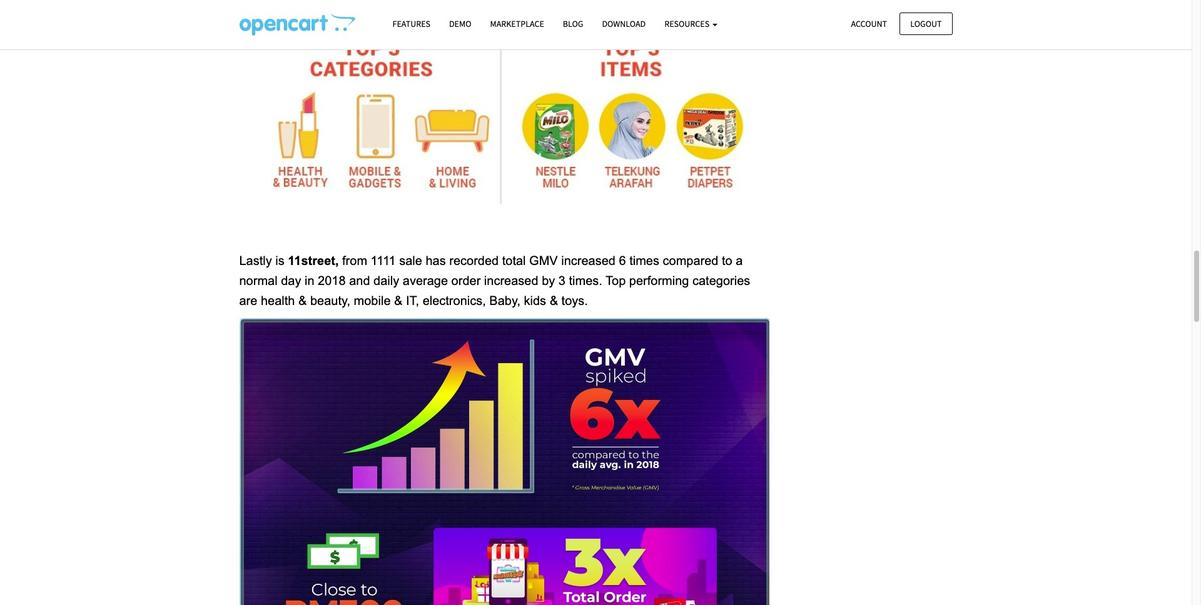 Task type: vqa. For each thing, say whether or not it's contained in the screenshot.
methods
no



Task type: describe. For each thing, give the bounding box(es) containing it.
average
[[403, 274, 448, 288]]

download link
[[593, 13, 656, 35]]

features link
[[383, 13, 440, 35]]

by
[[542, 274, 555, 288]]

top
[[606, 274, 626, 288]]

current trend of  ecommerce in malaysia image
[[239, 13, 355, 36]]

to
[[722, 254, 733, 268]]

and
[[349, 274, 370, 288]]

compared
[[663, 254, 719, 268]]

health
[[261, 294, 295, 308]]

3 & from the left
[[550, 294, 558, 308]]

demo link
[[440, 13, 481, 35]]

daily
[[374, 274, 400, 288]]

total
[[503, 254, 526, 268]]

2 & from the left
[[394, 294, 403, 308]]

beauty,
[[310, 294, 351, 308]]

logout link
[[900, 12, 953, 35]]

baby,
[[490, 294, 521, 308]]

0 horizontal spatial increased
[[484, 274, 539, 288]]

normal
[[239, 274, 278, 288]]

recorded
[[450, 254, 499, 268]]

are
[[239, 294, 258, 308]]

mobile
[[354, 294, 391, 308]]

lastly
[[239, 254, 272, 268]]

lastly is 11street,
[[239, 254, 339, 268]]

in
[[305, 274, 315, 288]]

sale
[[400, 254, 422, 268]]

gmv
[[530, 254, 558, 268]]



Task type: locate. For each thing, give the bounding box(es) containing it.
0 horizontal spatial &
[[299, 294, 307, 308]]

blog
[[563, 18, 584, 29]]

marketplace link
[[481, 13, 554, 35]]

11street,
[[288, 254, 339, 268]]

download
[[603, 18, 646, 29]]

day
[[281, 274, 301, 288]]

resources link
[[656, 13, 727, 35]]

electronics,
[[423, 294, 486, 308]]

1111
[[371, 254, 396, 268]]

a
[[736, 254, 743, 268]]

from 1111 sale has recorded total gmv increased 6 times compared to a normal day in 2018 and daily average order increased by 3 times. top performing categories are health & beauty, mobile & it, electronics, baby, kids & toys.
[[239, 254, 754, 308]]

& left it,
[[394, 294, 403, 308]]

& right kids
[[550, 294, 558, 308]]

has
[[426, 254, 446, 268]]

demo
[[449, 18, 472, 29]]

times.
[[569, 274, 603, 288]]

increased up the times.
[[562, 254, 616, 268]]

increased
[[562, 254, 616, 268], [484, 274, 539, 288]]

marketplace
[[490, 18, 545, 29]]

features
[[393, 18, 431, 29]]

is
[[276, 254, 285, 268]]

0 vertical spatial increased
[[562, 254, 616, 268]]

account link
[[841, 12, 898, 35]]

2018
[[318, 274, 346, 288]]

order
[[452, 274, 481, 288]]

increased down total
[[484, 274, 539, 288]]

kids
[[524, 294, 547, 308]]

performing
[[630, 274, 690, 288]]

categories
[[693, 274, 751, 288]]

6
[[619, 254, 626, 268]]

1 & from the left
[[299, 294, 307, 308]]

toys.
[[562, 294, 588, 308]]

3
[[559, 274, 566, 288]]

1 horizontal spatial increased
[[562, 254, 616, 268]]

&
[[299, 294, 307, 308], [394, 294, 403, 308], [550, 294, 558, 308]]

logout
[[911, 18, 942, 29]]

blog link
[[554, 13, 593, 35]]

from
[[342, 254, 368, 268]]

times
[[630, 254, 660, 268]]

1 horizontal spatial &
[[394, 294, 403, 308]]

1 vertical spatial increased
[[484, 274, 539, 288]]

account
[[852, 18, 888, 29]]

2 horizontal spatial &
[[550, 294, 558, 308]]

& down in
[[299, 294, 307, 308]]

it,
[[406, 294, 419, 308]]

resources
[[665, 18, 712, 29]]



